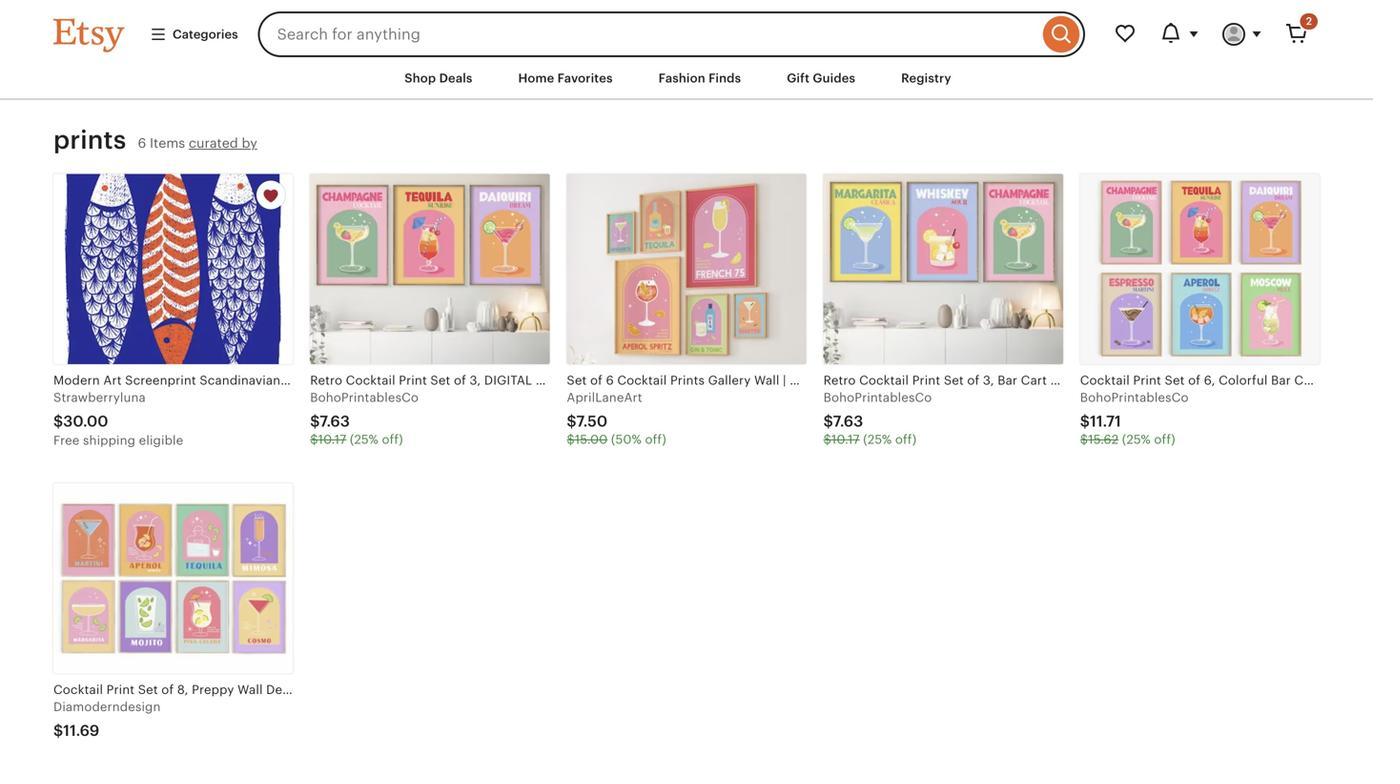 Task type: describe. For each thing, give the bounding box(es) containing it.
finds
[[709, 71, 742, 85]]

15.00
[[575, 433, 608, 447]]

bohoprintablesco $ 11.71 $ 15.62 (25% off)
[[1081, 391, 1189, 447]]

7.63 for retro cocktail print set of 3, bar cart printable wall art, digital download, colorful cocktail posters, gallery wall set, bar cart decor image
[[834, 413, 864, 430]]

6
[[138, 136, 146, 151]]

aprillaneart
[[567, 391, 643, 405]]

gift guides link
[[773, 61, 870, 96]]

diamoderndesign
[[53, 700, 161, 715]]

fashion
[[659, 71, 706, 85]]

retro cocktail print set of 3, bar cart printable wall art, digital download, colorful cocktail posters, gallery wall set, bar cart decor image
[[824, 174, 1064, 364]]

home favorites link
[[504, 61, 628, 96]]

off) for retro cocktail print set of 3, digital download, colorful cocktail gallery wall set, trendy wall decor, bar prints, tequila daiquiri image
[[382, 433, 403, 447]]

menu bar containing shop deals
[[19, 57, 1355, 100]]

2
[[1307, 15, 1313, 27]]

curated by link
[[189, 136, 257, 151]]

menu bar containing categories
[[0, 0, 1374, 100]]

favorites
[[558, 71, 613, 85]]

11.71
[[1091, 413, 1122, 430]]

bohoprintablesco for cocktail print set of 6, colorful bar cart gallery wall set, digital download, retro cocktail posters, bar printable art, drinks wall decor image
[[1081, 391, 1189, 405]]

free
[[53, 434, 80, 448]]

Search for anything text field
[[258, 11, 1039, 57]]

off) for cocktail print set of 6, colorful bar cart gallery wall set, digital download, retro cocktail posters, bar printable art, drinks wall decor image
[[1155, 433, 1176, 447]]

fashion finds
[[659, 71, 742, 85]]

registry link
[[887, 61, 966, 96]]

gift guides
[[787, 71, 856, 85]]

none search field inside categories banner
[[258, 11, 1086, 57]]

(25% for retro cocktail print set of 3, bar cart printable wall art, digital download, colorful cocktail posters, gallery wall set, bar cart decor image
[[864, 433, 892, 447]]

shop deals
[[405, 71, 473, 85]]

10.17 for retro cocktail print set of 3, digital download, colorful cocktail gallery wall set, trendy wall decor, bar prints, tequila daiquiri image
[[318, 433, 347, 447]]

gift
[[787, 71, 810, 85]]

home
[[519, 71, 555, 85]]

10.17 for retro cocktail print set of 3, bar cart printable wall art, digital download, colorful cocktail posters, gallery wall set, bar cart decor image
[[832, 433, 860, 447]]

(25% for retro cocktail print set of 3, digital download, colorful cocktail gallery wall set, trendy wall decor, bar prints, tequila daiquiri image
[[350, 433, 379, 447]]

bohoprintablesco for retro cocktail print set of 3, digital download, colorful cocktail gallery wall set, trendy wall decor, bar prints, tequila daiquiri image
[[310, 391, 419, 405]]

fashion finds link
[[645, 61, 756, 96]]

home favorites
[[519, 71, 613, 85]]

off) for set of 6 cocktail prints gallery wall | digital art download | cute colorful liquor drink bar printable art | kitchen wall art image
[[646, 433, 667, 447]]

registry
[[902, 71, 952, 85]]

modern art screenprint scandinavian style  - 3 fish art print - indigo wall art - silkscreen modern print coastal kitchen art - three fish image
[[53, 174, 293, 364]]

$ inside diamoderndesign $ 11.69
[[53, 723, 63, 740]]



Task type: vqa. For each thing, say whether or not it's contained in the screenshot.
"1 Item curated by Isaiah"
no



Task type: locate. For each thing, give the bounding box(es) containing it.
deals
[[439, 71, 473, 85]]

menu bar
[[0, 0, 1374, 100], [19, 57, 1355, 100]]

7.63 for retro cocktail print set of 3, digital download, colorful cocktail gallery wall set, trendy wall decor, bar prints, tequila daiquiri image
[[320, 413, 350, 430]]

by
[[242, 136, 257, 151]]

diamoderndesign $ 11.69
[[53, 700, 161, 740]]

0 horizontal spatial bohoprintablesco
[[310, 391, 419, 405]]

0 horizontal spatial (25%
[[350, 433, 379, 447]]

4 off) from the left
[[1155, 433, 1176, 447]]

(25% for cocktail print set of 6, colorful bar cart gallery wall set, digital download, retro cocktail posters, bar printable art, drinks wall decor image
[[1123, 433, 1152, 447]]

bohoprintablesco
[[310, 391, 419, 405], [824, 391, 933, 405], [1081, 391, 1189, 405]]

1 off) from the left
[[382, 433, 403, 447]]

shop
[[405, 71, 436, 85]]

eligible
[[139, 434, 183, 448]]

2 10.17 from the left
[[832, 433, 860, 447]]

prints
[[53, 125, 126, 155]]

aprillaneart $ 7.50 $ 15.00 (50% off)
[[567, 391, 667, 447]]

1 horizontal spatial bohoprintablesco
[[824, 391, 933, 405]]

off) inside bohoprintablesco $ 11.71 $ 15.62 (25% off)
[[1155, 433, 1176, 447]]

2 bohoprintablesco $ 7.63 $ 10.17 (25% off) from the left
[[824, 391, 933, 447]]

2 bohoprintablesco from the left
[[824, 391, 933, 405]]

1 7.63 from the left
[[320, 413, 350, 430]]

bohoprintablesco $ 7.63 $ 10.17 (25% off) for retro cocktail print set of 3, digital download, colorful cocktail gallery wall set, trendy wall decor, bar prints, tequila daiquiri image
[[310, 391, 419, 447]]

7.50
[[577, 413, 608, 430]]

retro cocktail print set of 3, digital download, colorful cocktail gallery wall set, trendy wall decor, bar prints, tequila daiquiri image
[[310, 174, 550, 364]]

3 off) from the left
[[896, 433, 917, 447]]

1 (25% from the left
[[350, 433, 379, 447]]

items
[[150, 136, 185, 151]]

0 horizontal spatial bohoprintablesco $ 7.63 $ 10.17 (25% off)
[[310, 391, 419, 447]]

categories button
[[135, 17, 252, 52]]

(25%
[[350, 433, 379, 447], [864, 433, 892, 447], [1123, 433, 1152, 447]]

30.00
[[63, 413, 108, 430]]

shop deals link
[[391, 61, 487, 96]]

off) inside aprillaneart $ 7.50 $ 15.00 (50% off)
[[646, 433, 667, 447]]

strawberryluna
[[53, 391, 146, 405]]

7.63
[[320, 413, 350, 430], [834, 413, 864, 430]]

strawberryluna $ 30.00 free shipping eligible
[[53, 391, 183, 448]]

6 items curated by
[[138, 136, 257, 151]]

set of 6 cocktail prints gallery wall | digital art download | cute colorful liquor drink bar printable art | kitchen wall art image
[[567, 174, 807, 364]]

1 horizontal spatial (25%
[[864, 433, 892, 447]]

cocktail print set of 6, colorful bar cart gallery wall set, digital download, retro cocktail posters, bar printable art, drinks wall decor image
[[1081, 174, 1321, 364]]

$
[[53, 413, 63, 430], [310, 413, 320, 430], [567, 413, 577, 430], [824, 413, 834, 430], [1081, 413, 1091, 430], [310, 433, 318, 447], [567, 433, 575, 447], [824, 433, 832, 447], [1081, 433, 1089, 447], [53, 723, 63, 740]]

1 horizontal spatial 7.63
[[834, 413, 864, 430]]

(50%
[[611, 433, 642, 447]]

1 bohoprintablesco $ 7.63 $ 10.17 (25% off) from the left
[[310, 391, 419, 447]]

2 horizontal spatial (25%
[[1123, 433, 1152, 447]]

3 (25% from the left
[[1123, 433, 1152, 447]]

2 link
[[1275, 11, 1321, 57]]

bohoprintablesco for retro cocktail print set of 3, bar cart printable wall art, digital download, colorful cocktail posters, gallery wall set, bar cart decor image
[[824, 391, 933, 405]]

off) for retro cocktail print set of 3, bar cart printable wall art, digital download, colorful cocktail posters, gallery wall set, bar cart decor image
[[896, 433, 917, 447]]

2 7.63 from the left
[[834, 413, 864, 430]]

curated
[[189, 136, 238, 151]]

11.69
[[63, 723, 100, 740]]

$ inside the strawberryluna $ 30.00 free shipping eligible
[[53, 413, 63, 430]]

1 horizontal spatial 10.17
[[832, 433, 860, 447]]

None search field
[[258, 11, 1086, 57]]

1 horizontal spatial bohoprintablesco $ 7.63 $ 10.17 (25% off)
[[824, 391, 933, 447]]

(25% inside bohoprintablesco $ 11.71 $ 15.62 (25% off)
[[1123, 433, 1152, 447]]

0 horizontal spatial 7.63
[[320, 413, 350, 430]]

guides
[[813, 71, 856, 85]]

2 off) from the left
[[646, 433, 667, 447]]

cocktail print set of 8, preppy wall decor, colorful bar cart prints, digital download, retro cocktail posters, aperol cosmo martini tequila image
[[53, 484, 293, 674]]

0 horizontal spatial 10.17
[[318, 433, 347, 447]]

shipping
[[83, 434, 136, 448]]

3 bohoprintablesco from the left
[[1081, 391, 1189, 405]]

10.17
[[318, 433, 347, 447], [832, 433, 860, 447]]

bohoprintablesco $ 7.63 $ 10.17 (25% off)
[[310, 391, 419, 447], [824, 391, 933, 447]]

2 horizontal spatial bohoprintablesco
[[1081, 391, 1189, 405]]

15.62
[[1089, 433, 1119, 447]]

bohoprintablesco $ 7.63 $ 10.17 (25% off) for retro cocktail print set of 3, bar cart printable wall art, digital download, colorful cocktail posters, gallery wall set, bar cart decor image
[[824, 391, 933, 447]]

1 10.17 from the left
[[318, 433, 347, 447]]

categories
[[173, 27, 238, 41]]

categories banner
[[19, 0, 1355, 57]]

2 (25% from the left
[[864, 433, 892, 447]]

1 bohoprintablesco from the left
[[310, 391, 419, 405]]

off)
[[382, 433, 403, 447], [646, 433, 667, 447], [896, 433, 917, 447], [1155, 433, 1176, 447]]



